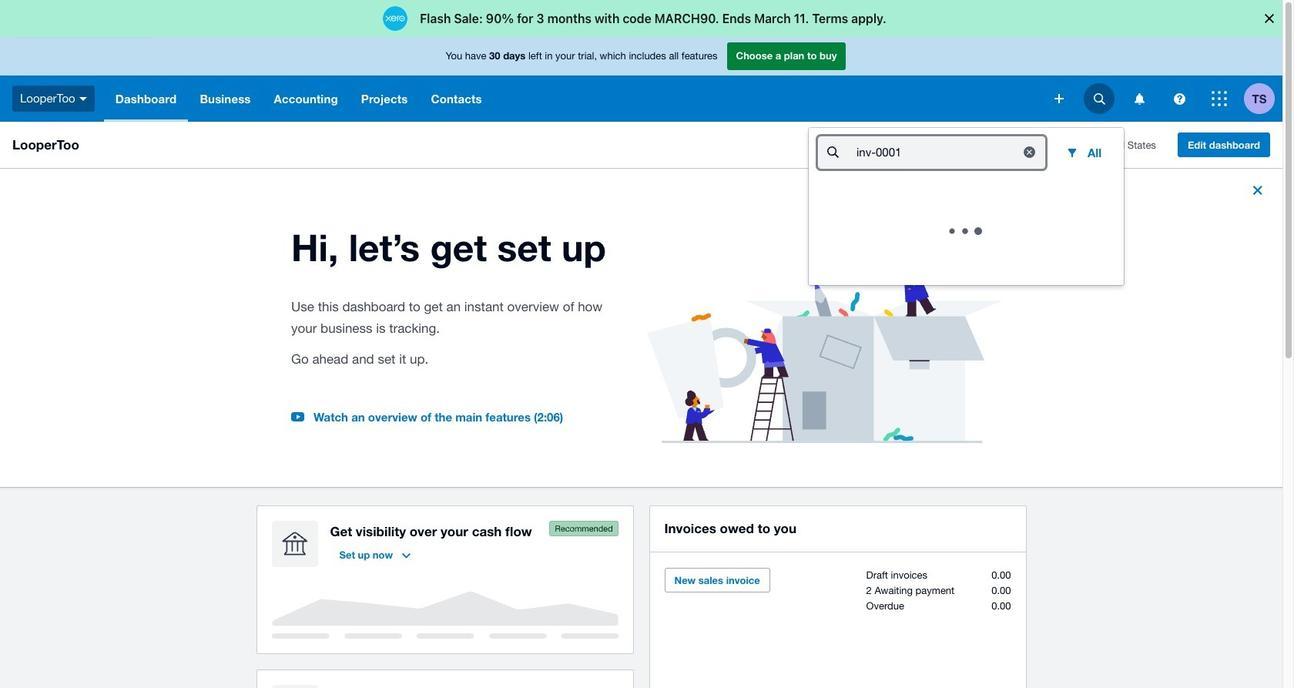 Task type: locate. For each thing, give the bounding box(es) containing it.
svg image
[[1135, 93, 1145, 104], [1174, 93, 1186, 104]]

banner
[[0, 37, 1283, 285]]

dialog
[[0, 0, 1295, 37]]

svg image
[[1212, 91, 1228, 106], [1094, 93, 1106, 104], [1055, 94, 1064, 103], [79, 97, 87, 101]]

1 svg image from the left
[[1135, 93, 1145, 104]]

banking icon image
[[272, 521, 318, 567]]

None search field
[[819, 136, 1046, 169]]

group
[[809, 128, 1125, 285]]

banking preview line graph image
[[272, 592, 619, 639]]

2 svg image from the left
[[1174, 93, 1186, 104]]

0 horizontal spatial svg image
[[1135, 93, 1145, 104]]

1 horizontal spatial svg image
[[1174, 93, 1186, 104]]



Task type: vqa. For each thing, say whether or not it's contained in the screenshot.
opens in a new tab icon
no



Task type: describe. For each thing, give the bounding box(es) containing it.
select filter image
[[1061, 140, 1085, 165]]

recommended icon image
[[549, 521, 619, 536]]

Search contacts and transactions search field
[[856, 138, 1009, 167]]

loading progress bar
[[810, 177, 1124, 285]]

close image
[[1246, 178, 1271, 203]]



